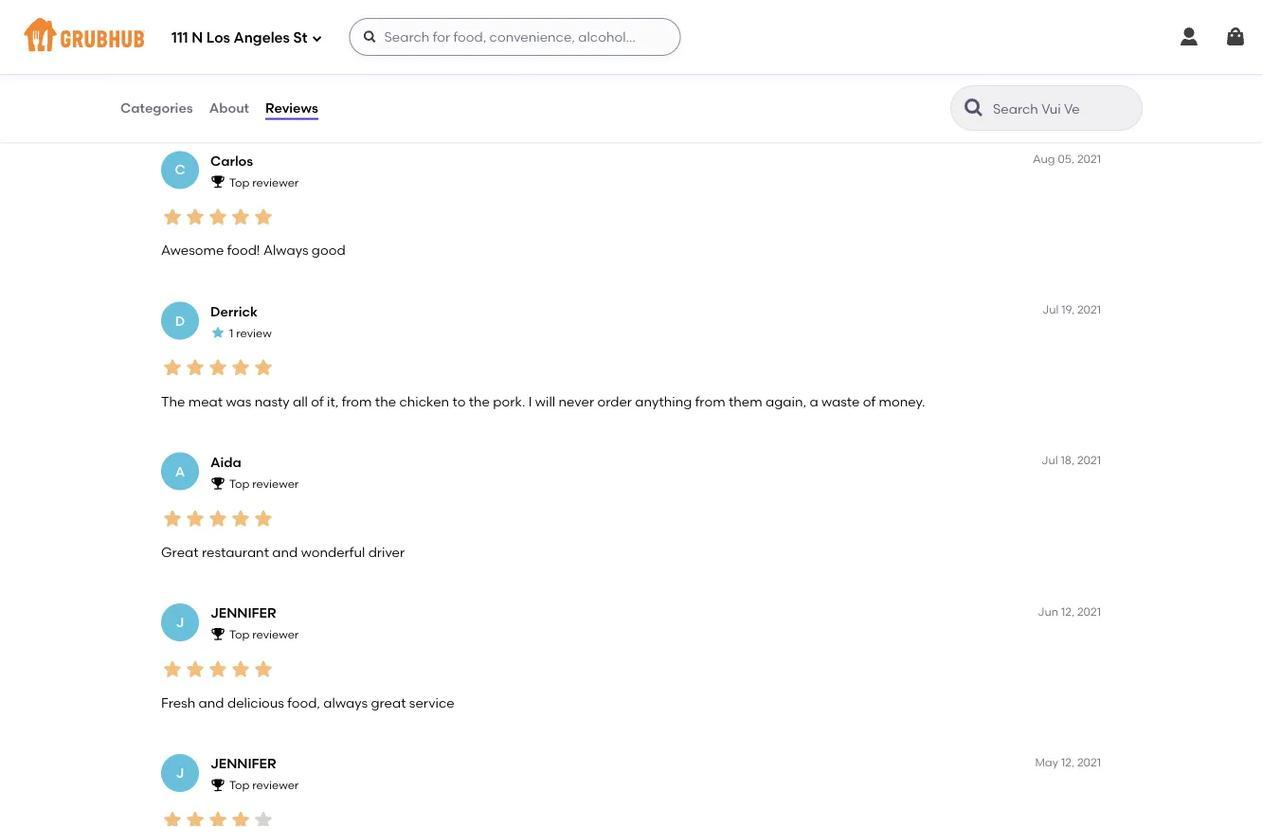Task type: locate. For each thing, give the bounding box(es) containing it.
top reviewer for always
[[229, 175, 299, 189]]

2021 for great restaurant and wonderful driver
[[1077, 454, 1101, 467]]

jennifer for jun 12, 2021
[[210, 605, 276, 621]]

anything
[[635, 393, 692, 409]]

categories button
[[119, 74, 194, 142]]

1 vertical spatial jul
[[1041, 454, 1058, 467]]

jul for the meat was nasty all of it, from the chicken to the pork. i will never order anything from them again, a waste of money.
[[1042, 303, 1059, 316]]

0 vertical spatial jennifer
[[210, 605, 276, 621]]

1 top reviewer from the top
[[229, 24, 299, 38]]

0 vertical spatial jul
[[1042, 303, 1059, 316]]

the right "to"
[[469, 393, 490, 409]]

1 horizontal spatial and
[[272, 544, 298, 560]]

j down great
[[176, 614, 184, 630]]

2021 right 18,
[[1077, 454, 1101, 467]]

top reviewer up 'delicious'
[[229, 628, 299, 641]]

delivery left options
[[450, 91, 500, 108]]

jul 19, 2021
[[1042, 303, 1101, 316]]

jul 18, 2021
[[1041, 454, 1101, 467]]

trophy icon image for food!
[[210, 174, 226, 189]]

j for may 12, 2021
[[176, 765, 184, 781]]

1 horizontal spatial of
[[434, 91, 447, 108]]

may
[[1035, 755, 1058, 769]]

2021 right jun
[[1077, 604, 1101, 618]]

0 horizontal spatial from
[[342, 393, 372, 409]]

top reviewer for delicious
[[229, 628, 299, 641]]

fresh
[[161, 695, 195, 711]]

1 horizontal spatial from
[[695, 393, 725, 409]]

excellent
[[161, 91, 219, 108]]

1 vertical spatial 12,
[[1061, 755, 1075, 769]]

reviewer down carlos
[[252, 175, 299, 189]]

2 from from the left
[[695, 393, 725, 409]]

12, for jun
[[1061, 604, 1075, 618]]

j down fresh on the left
[[176, 765, 184, 781]]

0 horizontal spatial driver
[[327, 91, 363, 108]]

2 horizontal spatial of
[[863, 393, 876, 409]]

0 vertical spatial driver
[[327, 91, 363, 108]]

top right n
[[229, 24, 250, 38]]

jennifer down 'delicious'
[[210, 756, 276, 772]]

jul left 19,
[[1042, 303, 1059, 316]]

delivery right service,
[[274, 91, 324, 108]]

good
[[312, 242, 345, 258]]

2 trophy icon image from the top
[[210, 174, 226, 189]]

reviewer for always
[[252, 175, 299, 189]]

delivery
[[274, 91, 324, 108], [450, 91, 500, 108]]

j
[[176, 614, 184, 630], [176, 765, 184, 781]]

chicken
[[399, 393, 449, 409]]

4 trophy icon image from the top
[[210, 626, 226, 642]]

0 horizontal spatial of
[[311, 393, 324, 409]]

2 top reviewer from the top
[[229, 175, 299, 189]]

top reviewer right n
[[229, 24, 299, 38]]

awesome
[[161, 242, 224, 258]]

1 horizontal spatial svg image
[[362, 29, 378, 45]]

categories
[[120, 100, 193, 116]]

1 12, from the top
[[1061, 604, 1075, 618]]

3 2021 from the top
[[1077, 454, 1101, 467]]

of right respectful
[[434, 91, 447, 108]]

top down 'delicious'
[[229, 779, 250, 792]]

restaurant
[[202, 544, 269, 560]]

trophy icon image
[[210, 23, 226, 38], [210, 174, 226, 189], [210, 476, 226, 491], [210, 626, 226, 642], [210, 777, 226, 792]]

2021 right may
[[1077, 755, 1101, 769]]

2021 for fresh and delicious food, always great service
[[1077, 604, 1101, 618]]

trophy icon image for restaurant
[[210, 476, 226, 491]]

1 vertical spatial driver
[[368, 544, 405, 560]]

3 top from the top
[[229, 477, 250, 491]]

reviewer for delivery
[[252, 24, 299, 38]]

5 reviewer from the top
[[252, 779, 299, 792]]

the
[[161, 393, 185, 409]]

a
[[175, 463, 185, 479]]

svg image up excellent service, delivery driver respectful of delivery options
[[362, 29, 378, 45]]

food!
[[227, 242, 260, 258]]

4 reviewer from the top
[[252, 628, 299, 641]]

4 top reviewer from the top
[[229, 628, 299, 641]]

3 trophy icon image from the top
[[210, 476, 226, 491]]

reviewer up 'delicious'
[[252, 628, 299, 641]]

great
[[161, 544, 199, 560]]

1 from from the left
[[342, 393, 372, 409]]

and
[[272, 544, 298, 560], [199, 695, 224, 711]]

1 review
[[229, 326, 272, 340]]

2 jul from the top
[[1041, 454, 1058, 467]]

jul
[[1042, 303, 1059, 316], [1041, 454, 1058, 467]]

reviewer right los
[[252, 24, 299, 38]]

reviewer down 'delicious'
[[252, 779, 299, 792]]

reviewer for delicious
[[252, 628, 299, 641]]

and right fresh on the left
[[199, 695, 224, 711]]

5 trophy icon image from the top
[[210, 777, 226, 792]]

1 top from the top
[[229, 24, 250, 38]]

2 reviewer from the top
[[252, 175, 299, 189]]

1 vertical spatial jennifer
[[210, 756, 276, 772]]

12, right may
[[1061, 755, 1075, 769]]

top reviewer down carlos
[[229, 175, 299, 189]]

trophy icon image for service,
[[210, 23, 226, 38]]

nasty
[[255, 393, 290, 409]]

aug
[[1033, 152, 1055, 166]]

top down carlos
[[229, 175, 250, 189]]

top reviewer down 'delicious'
[[229, 779, 299, 792]]

3 reviewer from the top
[[252, 477, 299, 491]]

will
[[535, 393, 555, 409]]

top up 'delicious'
[[229, 628, 250, 641]]

the
[[375, 393, 396, 409], [469, 393, 490, 409]]

from right it,
[[342, 393, 372, 409]]

again,
[[766, 393, 806, 409]]

reviewer
[[252, 24, 299, 38], [252, 175, 299, 189], [252, 477, 299, 491], [252, 628, 299, 641], [252, 779, 299, 792]]

1 horizontal spatial delivery
[[450, 91, 500, 108]]

reviewer for and
[[252, 477, 299, 491]]

2 j from the top
[[176, 765, 184, 781]]

review
[[236, 326, 272, 340]]

0 horizontal spatial and
[[199, 695, 224, 711]]

of
[[434, 91, 447, 108], [311, 393, 324, 409], [863, 393, 876, 409]]

1 jennifer from the top
[[210, 605, 276, 621]]

3 top reviewer from the top
[[229, 477, 299, 491]]

1 vertical spatial and
[[199, 695, 224, 711]]

driver
[[327, 91, 363, 108], [368, 544, 405, 560]]

aug 05, 2021
[[1033, 152, 1101, 166]]

carlos
[[210, 152, 253, 168]]

st
[[293, 29, 307, 47]]

main navigation navigation
[[0, 0, 1262, 74]]

12,
[[1061, 604, 1075, 618], [1061, 755, 1075, 769]]

1 j from the top
[[176, 614, 184, 630]]

it,
[[327, 393, 339, 409]]

0 horizontal spatial svg image
[[311, 33, 323, 44]]

of left it,
[[311, 393, 324, 409]]

the left 'chicken' on the left of page
[[375, 393, 396, 409]]

top down aida
[[229, 477, 250, 491]]

jennifer
[[210, 605, 276, 621], [210, 756, 276, 772]]

awesome food! always good
[[161, 242, 345, 258]]

reviewer up great restaurant and wonderful driver
[[252, 477, 299, 491]]

and left wonderful
[[272, 544, 298, 560]]

about button
[[208, 74, 250, 142]]

1 vertical spatial j
[[176, 765, 184, 781]]

driver left respectful
[[327, 91, 363, 108]]

excellent service, delivery driver respectful of delivery options
[[161, 91, 551, 108]]

top for and
[[229, 628, 250, 641]]

2 12, from the top
[[1061, 755, 1075, 769]]

from left them at top
[[695, 393, 725, 409]]

fresh and delicious food, always great service
[[161, 695, 455, 711]]

driver right wonderful
[[368, 544, 405, 560]]

1 the from the left
[[375, 393, 396, 409]]

service
[[409, 695, 455, 711]]

top reviewer for delivery
[[229, 24, 299, 38]]

top reviewer down aida
[[229, 477, 299, 491]]

2 jennifer from the top
[[210, 756, 276, 772]]

1 jul from the top
[[1042, 303, 1059, 316]]

1
[[229, 326, 233, 340]]

jul left 18,
[[1041, 454, 1058, 467]]

star icon image
[[161, 55, 184, 77], [184, 55, 207, 77], [207, 55, 229, 77], [229, 55, 252, 77], [252, 55, 275, 77], [161, 206, 184, 228], [184, 206, 207, 228], [207, 206, 229, 228], [229, 206, 252, 228], [252, 206, 275, 228], [210, 325, 226, 340], [161, 356, 184, 379], [184, 356, 207, 379], [207, 356, 229, 379], [229, 356, 252, 379], [252, 356, 275, 379], [161, 507, 184, 530], [184, 507, 207, 530], [207, 507, 229, 530], [229, 507, 252, 530], [252, 507, 275, 530], [161, 658, 184, 681], [184, 658, 207, 681], [207, 658, 229, 681], [229, 658, 252, 681], [252, 658, 275, 681], [161, 809, 184, 827], [184, 809, 207, 827], [207, 809, 229, 827], [229, 809, 252, 827], [252, 809, 275, 827]]

0 vertical spatial 12,
[[1061, 604, 1075, 618]]

options
[[503, 91, 551, 108]]

2 2021 from the top
[[1077, 303, 1101, 316]]

waste
[[821, 393, 860, 409]]

may 12, 2021
[[1035, 755, 1101, 769]]

jennifer down restaurant
[[210, 605, 276, 621]]

top
[[229, 24, 250, 38], [229, 175, 250, 189], [229, 477, 250, 491], [229, 628, 250, 641], [229, 779, 250, 792]]

order
[[597, 393, 632, 409]]

los
[[206, 29, 230, 47]]

1 2021 from the top
[[1077, 152, 1101, 166]]

0 horizontal spatial the
[[375, 393, 396, 409]]

2021 right 19,
[[1077, 303, 1101, 316]]

of for respectful
[[434, 91, 447, 108]]

jennifer for may 12, 2021
[[210, 756, 276, 772]]

reviews
[[265, 100, 318, 116]]

2021
[[1077, 152, 1101, 166], [1077, 303, 1101, 316], [1077, 454, 1101, 467], [1077, 604, 1101, 618], [1077, 755, 1101, 769]]

them
[[729, 393, 762, 409]]

always
[[263, 242, 308, 258]]

1 trophy icon image from the top
[[210, 23, 226, 38]]

0 horizontal spatial delivery
[[274, 91, 324, 108]]

from
[[342, 393, 372, 409], [695, 393, 725, 409]]

2 top from the top
[[229, 175, 250, 189]]

top reviewer
[[229, 24, 299, 38], [229, 175, 299, 189], [229, 477, 299, 491], [229, 628, 299, 641], [229, 779, 299, 792]]

0 vertical spatial and
[[272, 544, 298, 560]]

1 horizontal spatial the
[[469, 393, 490, 409]]

2021 right 05,
[[1077, 152, 1101, 166]]

meat
[[188, 393, 223, 409]]

never
[[559, 393, 594, 409]]

svg image right svg image
[[1224, 26, 1247, 48]]

4 top from the top
[[229, 628, 250, 641]]

top for food!
[[229, 175, 250, 189]]

0 vertical spatial j
[[176, 614, 184, 630]]

about
[[209, 100, 249, 116]]

money.
[[879, 393, 925, 409]]

1 reviewer from the top
[[252, 24, 299, 38]]

Search for food, convenience, alcohol... search field
[[349, 18, 681, 56]]

svg image right st
[[311, 33, 323, 44]]

4 2021 from the top
[[1077, 604, 1101, 618]]

5 top reviewer from the top
[[229, 779, 299, 792]]

svg image
[[1224, 26, 1247, 48], [362, 29, 378, 45], [311, 33, 323, 44]]

12, right jun
[[1061, 604, 1075, 618]]

of right waste
[[863, 393, 876, 409]]

derrick
[[210, 303, 258, 319]]



Task type: vqa. For each thing, say whether or not it's contained in the screenshot.
first delivery from the right
yes



Task type: describe. For each thing, give the bounding box(es) containing it.
of for all
[[311, 393, 324, 409]]

top for restaurant
[[229, 477, 250, 491]]

all
[[293, 393, 308, 409]]

2021 for awesome food! always good
[[1077, 152, 1101, 166]]

trophy icon image for and
[[210, 626, 226, 642]]

d
[[175, 313, 185, 329]]

111
[[172, 29, 188, 47]]

2 horizontal spatial svg image
[[1224, 26, 1247, 48]]

05,
[[1058, 152, 1075, 166]]

top reviewer for and
[[229, 477, 299, 491]]

reviews button
[[264, 74, 319, 142]]

a
[[810, 393, 818, 409]]

pork.
[[493, 393, 525, 409]]

delicious
[[227, 695, 284, 711]]

12, for may
[[1061, 755, 1075, 769]]

5 2021 from the top
[[1077, 755, 1101, 769]]

18,
[[1061, 454, 1075, 467]]

Search Vui Ve search field
[[991, 99, 1136, 117]]

respectful
[[367, 91, 431, 108]]

c
[[175, 162, 185, 178]]

wonderful
[[301, 544, 365, 560]]

jun
[[1038, 604, 1058, 618]]

111 n los angeles st
[[172, 29, 307, 47]]

n
[[192, 29, 203, 47]]

5 top from the top
[[229, 779, 250, 792]]

j for jun 12, 2021
[[176, 614, 184, 630]]

2021 for the meat was nasty all of it, from the chicken to the pork. i will never order anything from them again, a waste of money.
[[1077, 303, 1101, 316]]

19,
[[1061, 303, 1075, 316]]

great restaurant and wonderful driver
[[161, 544, 405, 560]]

1 delivery from the left
[[274, 91, 324, 108]]

i
[[528, 393, 532, 409]]

2 delivery from the left
[[450, 91, 500, 108]]

svg image
[[1178, 26, 1201, 48]]

always
[[323, 695, 368, 711]]

2 the from the left
[[469, 393, 490, 409]]

1 horizontal spatial driver
[[368, 544, 405, 560]]

search icon image
[[963, 97, 985, 119]]

aida
[[210, 454, 241, 470]]

the meat was nasty all of it, from the chicken to the pork. i will never order anything from them again, a waste of money.
[[161, 393, 925, 409]]

top for service,
[[229, 24, 250, 38]]

to
[[452, 393, 466, 409]]

angeles
[[234, 29, 290, 47]]

food,
[[287, 695, 320, 711]]

jun 12, 2021
[[1038, 604, 1101, 618]]

was
[[226, 393, 251, 409]]

great
[[371, 695, 406, 711]]

service,
[[222, 91, 271, 108]]

jul for great restaurant and wonderful driver
[[1041, 454, 1058, 467]]



